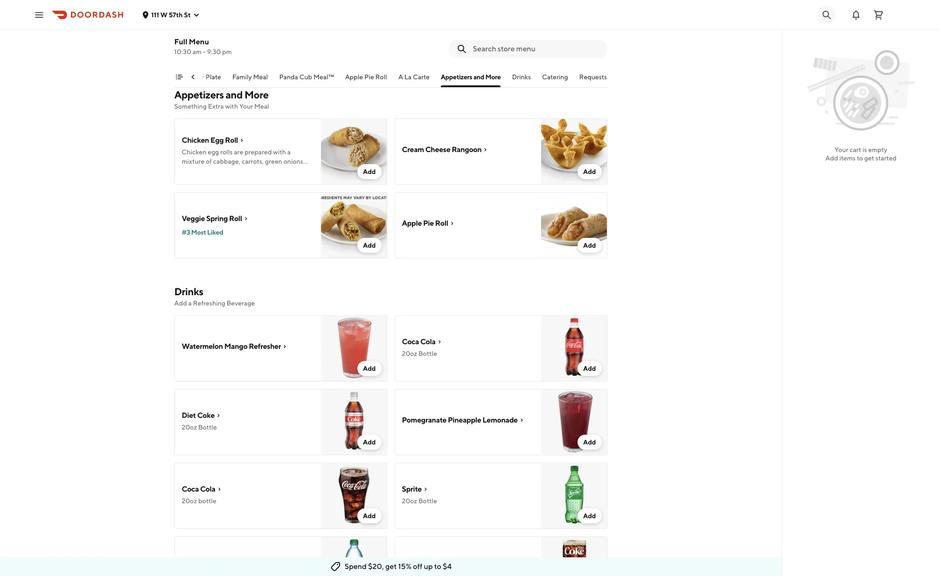 Task type: vqa. For each thing, say whether or not it's contained in the screenshot.


Task type: locate. For each thing, give the bounding box(es) containing it.
0 horizontal spatial apple pie roll
[[345, 73, 387, 81]]

0 vertical spatial your
[[239, 103, 253, 110]]

20oz for the sprite image on the right bottom of page
[[402, 497, 417, 505]]

1 horizontal spatial diet
[[402, 558, 416, 567]]

1 vertical spatial your
[[835, 146, 848, 154]]

0 vertical spatial coke
[[197, 411, 215, 420]]

1 horizontal spatial more
[[485, 73, 501, 81]]

chicken
[[221, 13, 249, 21], [182, 25, 206, 33], [182, 136, 209, 145]]

bigger plate button
[[185, 72, 221, 87]]

more
[[485, 73, 501, 81], [244, 89, 269, 101]]

get down is
[[864, 154, 874, 162]]

0 vertical spatial cola
[[420, 337, 436, 346]]

a la carte
[[398, 73, 430, 81]]

items
[[840, 154, 856, 162]]

0 horizontal spatial diet coke image
[[321, 389, 387, 455]]

dasani image
[[321, 537, 387, 576]]

1 vertical spatial drinks
[[174, 286, 203, 298]]

1 horizontal spatial coca
[[402, 337, 419, 346]]

add
[[825, 154, 838, 162], [363, 168, 376, 175], [583, 168, 596, 175], [363, 242, 376, 249], [583, 242, 596, 249], [174, 300, 187, 307], [363, 365, 376, 372], [583, 365, 596, 372], [363, 439, 376, 446], [583, 439, 596, 446], [363, 512, 376, 520], [583, 512, 596, 520]]

add button for coca cola image associated with 20oz bottle
[[357, 509, 381, 524]]

full menu 10:30 am - 9:30 pm
[[174, 37, 232, 56]]

a right "in" on the left of the page
[[224, 35, 228, 42]]

1 vertical spatial diet
[[402, 558, 416, 567]]

1 vertical spatial apple
[[402, 219, 422, 228]]

1 horizontal spatial a
[[224, 35, 228, 42]]

0 horizontal spatial coke
[[197, 411, 215, 420]]

1 horizontal spatial appetizers
[[441, 73, 472, 81]]

1 vertical spatial cola
[[200, 485, 215, 494]]

-
[[203, 48, 206, 56]]

appetizers up something
[[174, 89, 224, 101]]

0 vertical spatial apple
[[345, 73, 363, 81]]

pie
[[364, 73, 374, 81], [423, 219, 434, 228]]

0 horizontal spatial appetizers
[[174, 89, 224, 101]]

diet for diet coke image to the left
[[182, 411, 196, 420]]

add button for coca cola image associated with 20oz bottle
[[578, 361, 602, 376]]

and
[[266, 25, 278, 33], [473, 73, 484, 81], [226, 89, 243, 101]]

to for items
[[857, 154, 863, 162]]

57th
[[169, 11, 183, 18]]

1 horizontal spatial and
[[266, 25, 278, 33]]

appetizers for appetizers and more something extra with your meal
[[174, 89, 224, 101]]

veggie spring roll image
[[321, 192, 387, 258]]

2 horizontal spatial and
[[473, 73, 484, 81]]

watermelon mango refresher image
[[321, 315, 387, 382]]

panda cub meal™ button
[[279, 72, 334, 87]]

1 horizontal spatial coke
[[417, 558, 435, 567]]

1 horizontal spatial your
[[835, 146, 848, 154]]

0 vertical spatial a
[[224, 35, 228, 42]]

to down cart
[[857, 154, 863, 162]]

0 horizontal spatial and
[[226, 89, 243, 101]]

1 vertical spatial diet coke image
[[541, 537, 607, 576]]

0 horizontal spatial drinks
[[174, 286, 203, 298]]

coca for bottle
[[402, 337, 419, 346]]

Item Search search field
[[473, 44, 600, 54]]

0 vertical spatial to
[[857, 154, 863, 162]]

0 vertical spatial drinks
[[512, 73, 531, 81]]

more left drinks button
[[485, 73, 501, 81]]

a left refreshing
[[188, 300, 192, 307]]

mild
[[229, 35, 242, 42]]

1 vertical spatial 20oz bottle
[[182, 424, 217, 431]]

up
[[424, 562, 433, 571]]

chicken egg roll
[[182, 136, 238, 145]]

menu
[[189, 37, 209, 46]]

1 horizontal spatial apple
[[402, 219, 422, 228]]

1 horizontal spatial coca cola
[[402, 337, 436, 346]]

0 vertical spatial coca cola image
[[541, 315, 607, 382]]

2 vertical spatial 20oz bottle
[[402, 497, 437, 505]]

more inside appetizers and more something extra with your meal
[[244, 89, 269, 101]]

1 vertical spatial appetizers
[[174, 89, 224, 101]]

0 horizontal spatial a
[[188, 300, 192, 307]]

egg
[[210, 136, 224, 145]]

string
[[229, 25, 246, 33]]

a
[[224, 35, 228, 42], [188, 300, 192, 307]]

20oz for coca cola image associated with 20oz bottle
[[182, 497, 197, 505]]

and inside appetizers and more something extra with your meal
[[226, 89, 243, 101]]

your right with
[[239, 103, 253, 110]]

roll
[[375, 73, 387, 81], [225, 136, 238, 145], [229, 214, 242, 223], [435, 219, 448, 228]]

steamed
[[425, 22, 454, 31]]

chicken up wok-
[[182, 25, 206, 33]]

0 horizontal spatial your
[[239, 103, 253, 110]]

add button for pomegranate pineapple lemonade image
[[578, 435, 602, 450]]

diet for the rightmost diet coke image
[[402, 558, 416, 567]]

1 horizontal spatial to
[[857, 154, 863, 162]]

diet coke
[[182, 411, 215, 420], [402, 558, 435, 567]]

9:30
[[207, 48, 221, 56]]

add for chicken egg roll image
[[363, 168, 376, 175]]

1 horizontal spatial coca cola image
[[541, 315, 607, 382]]

watermelon mango refresher
[[182, 342, 281, 351]]

20oz
[[402, 350, 417, 357], [182, 424, 197, 431], [182, 497, 197, 505], [402, 497, 417, 505]]

more for appetizers and more something extra with your meal
[[244, 89, 269, 101]]

pomegranate pineapple lemonade image
[[541, 389, 607, 455]]

1 vertical spatial coca cola
[[182, 485, 215, 494]]

1 horizontal spatial cola
[[420, 337, 436, 346]]

drinks down item search search box
[[512, 73, 531, 81]]

appetizers right carte
[[441, 73, 472, 81]]

to inside your cart is empty add items to get started
[[857, 154, 863, 162]]

drinks up refreshing
[[174, 286, 203, 298]]

string bean chicken breast image
[[321, 0, 387, 62]]

appetizers
[[441, 73, 472, 81], [174, 89, 224, 101]]

coca
[[402, 337, 419, 346], [182, 485, 199, 494]]

apple
[[345, 73, 363, 81], [402, 219, 422, 228]]

your inside appetizers and more something extra with your meal
[[239, 103, 253, 110]]

and left drinks button
[[473, 73, 484, 81]]

add for pomegranate pineapple lemonade image
[[583, 439, 596, 446]]

0 horizontal spatial coca
[[182, 485, 199, 494]]

0 vertical spatial coca
[[402, 337, 419, 346]]

more down family meal button
[[244, 89, 269, 101]]

0 vertical spatial get
[[864, 154, 874, 162]]

add for "apple pie roll" image
[[583, 242, 596, 249]]

in
[[218, 35, 223, 42]]

1 horizontal spatial drinks
[[512, 73, 531, 81]]

add button for the veggie spring roll image
[[357, 238, 381, 253]]

your up items
[[835, 146, 848, 154]]

1 vertical spatial a
[[188, 300, 192, 307]]

apple pie roll image
[[541, 192, 607, 258]]

diet coke image
[[321, 389, 387, 455], [541, 537, 607, 576]]

appetizers and more
[[441, 73, 501, 81]]

coca cola image
[[541, 315, 607, 382], [321, 463, 387, 529]]

coca cola for bottle
[[402, 337, 436, 346]]

coke for diet coke image to the left
[[197, 411, 215, 420]]

2 vertical spatial chicken
[[182, 136, 209, 145]]

family
[[232, 73, 252, 81]]

20oz bottle for cola
[[402, 350, 437, 357]]

1 vertical spatial meal
[[254, 103, 269, 110]]

requests button
[[579, 72, 607, 87]]

plate
[[206, 73, 221, 81]]

pie inside apple pie roll button
[[364, 73, 374, 81]]

0 vertical spatial diet coke image
[[321, 389, 387, 455]]

1 vertical spatial pie
[[423, 219, 434, 228]]

1 horizontal spatial get
[[864, 154, 874, 162]]

meal inside appetizers and more something extra with your meal
[[254, 103, 269, 110]]

bigger
[[185, 73, 204, 81]]

chicken egg roll image
[[321, 119, 387, 185]]

a inside string bean chicken breast chicken breast, string beans and onions wok-tossed in a mild ginger soy sauce.
[[224, 35, 228, 42]]

0 horizontal spatial more
[[244, 89, 269, 101]]

cola
[[420, 337, 436, 346], [200, 485, 215, 494]]

show menu categories image
[[175, 73, 183, 81]]

0 vertical spatial bottle
[[419, 350, 437, 357]]

0 vertical spatial meal
[[253, 73, 268, 81]]

to
[[857, 154, 863, 162], [434, 562, 441, 571]]

0 horizontal spatial coca cola image
[[321, 463, 387, 529]]

and inside string bean chicken breast chicken breast, string beans and onions wok-tossed in a mild ginger soy sauce.
[[266, 25, 278, 33]]

cream
[[402, 145, 424, 154]]

#3 most liked
[[182, 229, 223, 236]]

add button
[[357, 164, 381, 179], [578, 164, 602, 179], [357, 238, 381, 253], [578, 238, 602, 253], [357, 361, 381, 376], [578, 361, 602, 376], [357, 435, 381, 450], [578, 435, 602, 450], [357, 509, 381, 524], [578, 509, 602, 524]]

20oz bottle
[[402, 350, 437, 357], [182, 424, 217, 431], [402, 497, 437, 505]]

and up soy on the left top of the page
[[266, 25, 278, 33]]

2 vertical spatial and
[[226, 89, 243, 101]]

1 horizontal spatial diet coke
[[402, 558, 435, 567]]

1 vertical spatial and
[[473, 73, 484, 81]]

1 vertical spatial bottle
[[198, 424, 217, 431]]

0 horizontal spatial apple
[[345, 73, 363, 81]]

1 vertical spatial coca
[[182, 485, 199, 494]]

0 horizontal spatial cola
[[200, 485, 215, 494]]

1 vertical spatial coca cola image
[[321, 463, 387, 529]]

0 vertical spatial and
[[266, 25, 278, 33]]

1 vertical spatial to
[[434, 562, 441, 571]]

apple pie roll button
[[345, 72, 387, 87]]

add button for the sprite image on the right bottom of page
[[578, 509, 602, 524]]

0 horizontal spatial diet
[[182, 411, 196, 420]]

1 vertical spatial more
[[244, 89, 269, 101]]

1 horizontal spatial apple pie roll
[[402, 219, 448, 228]]

appetizers inside appetizers and more something extra with your meal
[[174, 89, 224, 101]]

string
[[182, 13, 202, 21]]

0 horizontal spatial coca cola
[[182, 485, 215, 494]]

0 vertical spatial appetizers
[[441, 73, 472, 81]]

started
[[876, 154, 897, 162]]

and for appetizers and more
[[473, 73, 484, 81]]

requests
[[579, 73, 607, 81]]

add for "cream cheese rangoon" "image"
[[583, 168, 596, 175]]

coca for bottle
[[182, 485, 199, 494]]

apple pie roll
[[345, 73, 387, 81], [402, 219, 448, 228]]

chicken left egg
[[182, 136, 209, 145]]

0 vertical spatial pie
[[364, 73, 374, 81]]

to right the up
[[434, 562, 441, 571]]

appetizers for appetizers and more
[[441, 73, 472, 81]]

meal down family meal button
[[254, 103, 269, 110]]

1 horizontal spatial pie
[[423, 219, 434, 228]]

2 vertical spatial bottle
[[419, 497, 437, 505]]

and up with
[[226, 89, 243, 101]]

meal right family in the top left of the page
[[253, 73, 268, 81]]

0 horizontal spatial pie
[[364, 73, 374, 81]]

drinks inside "drinks add a refreshing beverage"
[[174, 286, 203, 298]]

mango
[[224, 342, 247, 351]]

add for watermelon mango refresher image
[[363, 365, 376, 372]]

1 vertical spatial get
[[385, 562, 397, 571]]

get left '15%' on the bottom left
[[385, 562, 397, 571]]

cream cheese rangoon
[[402, 145, 482, 154]]

1 vertical spatial chicken
[[182, 25, 206, 33]]

1 vertical spatial coke
[[417, 558, 435, 567]]

drinks
[[512, 73, 531, 81], [174, 286, 203, 298]]

0 vertical spatial diet
[[182, 411, 196, 420]]

add button for chicken egg roll image
[[357, 164, 381, 179]]

0 items, open order cart image
[[873, 9, 884, 20]]

st
[[184, 11, 191, 18]]

bean
[[203, 13, 220, 21]]

extra
[[208, 103, 224, 110]]

0 vertical spatial coca cola
[[402, 337, 436, 346]]

0 vertical spatial 20oz bottle
[[402, 350, 437, 357]]

0 horizontal spatial to
[[434, 562, 441, 571]]

chicken up the string
[[221, 13, 249, 21]]

family meal button
[[232, 72, 268, 87]]

add for diet coke image to the left
[[363, 439, 376, 446]]

0 vertical spatial more
[[485, 73, 501, 81]]

0 horizontal spatial diet coke
[[182, 411, 215, 420]]



Task type: describe. For each thing, give the bounding box(es) containing it.
something
[[174, 103, 207, 110]]

add for coca cola image associated with 20oz bottle
[[363, 512, 376, 520]]

coca cola image for 20oz bottle
[[541, 315, 607, 382]]

111
[[151, 11, 159, 18]]

add for coca cola image associated with 20oz bottle
[[583, 365, 596, 372]]

20oz bottle
[[182, 497, 216, 505]]

pomegranate
[[402, 416, 447, 425]]

cream cheese rangoon image
[[541, 119, 607, 185]]

add button for "cream cheese rangoon" "image"
[[578, 164, 602, 179]]

brown
[[402, 22, 423, 31]]

and for appetizers and more something extra with your meal
[[226, 89, 243, 101]]

carte
[[413, 73, 430, 81]]

get inside your cart is empty add items to get started
[[864, 154, 874, 162]]

meal™
[[313, 73, 334, 81]]

is
[[863, 146, 867, 154]]

full
[[174, 37, 187, 46]]

your inside your cart is empty add items to get started
[[835, 146, 848, 154]]

1 horizontal spatial diet coke image
[[541, 537, 607, 576]]

beverage
[[227, 300, 255, 307]]

brown steamed rice image
[[541, 0, 607, 62]]

$4
[[443, 562, 452, 571]]

10:30
[[174, 48, 191, 56]]

watermelon
[[182, 342, 223, 351]]

ginger
[[243, 35, 262, 42]]

roll inside button
[[375, 73, 387, 81]]

111 w 57th st button
[[142, 11, 200, 18]]

appetizers and more something extra with your meal
[[174, 89, 269, 110]]

1 vertical spatial diet coke
[[402, 558, 435, 567]]

panda
[[279, 73, 298, 81]]

apple inside button
[[345, 73, 363, 81]]

w
[[160, 11, 167, 18]]

add button for "apple pie roll" image
[[578, 238, 602, 253]]

add inside "drinks add a refreshing beverage"
[[174, 300, 187, 307]]

notification bell image
[[851, 9, 862, 20]]

sauce.
[[275, 35, 293, 42]]

rice
[[456, 22, 470, 31]]

a la carte button
[[398, 72, 430, 87]]

to for up
[[434, 562, 441, 571]]

bigger plate
[[185, 73, 221, 81]]

empty
[[868, 146, 887, 154]]

am
[[193, 48, 202, 56]]

more for appetizers and more
[[485, 73, 501, 81]]

brown steamed rice
[[402, 22, 470, 31]]

pineapple
[[448, 416, 481, 425]]

spend $20, get 15% off up to $4
[[345, 562, 452, 571]]

veggie
[[182, 214, 205, 223]]

add inside your cart is empty add items to get started
[[825, 154, 838, 162]]

panda cub meal™
[[279, 73, 334, 81]]

family meal
[[232, 73, 268, 81]]

soy
[[263, 35, 273, 42]]

0 vertical spatial diet coke
[[182, 411, 215, 420]]

pomegranate pineapple lemonade
[[402, 416, 518, 425]]

lemonade
[[483, 416, 518, 425]]

0 vertical spatial apple pie roll
[[345, 73, 387, 81]]

beans
[[247, 25, 265, 33]]

liked
[[207, 229, 223, 236]]

la
[[404, 73, 412, 81]]

wok-
[[182, 35, 197, 42]]

0 horizontal spatial get
[[385, 562, 397, 571]]

most
[[191, 229, 206, 236]]

cola for 20oz bottle
[[420, 337, 436, 346]]

sprite
[[402, 485, 422, 494]]

coke for the rightmost diet coke image
[[417, 558, 435, 567]]

drinks add a refreshing beverage
[[174, 286, 255, 307]]

off
[[413, 562, 422, 571]]

drinks for drinks
[[512, 73, 531, 81]]

breast
[[250, 13, 271, 21]]

pm
[[222, 48, 232, 56]]

coca cola image for 20oz bottle
[[321, 463, 387, 529]]

rangoon
[[452, 145, 482, 154]]

veggie spring roll
[[182, 214, 242, 223]]

string bean chicken breast chicken breast, string beans and onions wok-tossed in a mild ginger soy sauce.
[[182, 13, 299, 42]]

#3
[[182, 229, 190, 236]]

bottle
[[198, 497, 216, 505]]

drinks button
[[512, 72, 531, 87]]

111 w 57th st
[[151, 11, 191, 18]]

add button for diet coke image to the left
[[357, 435, 381, 450]]

cart
[[850, 146, 861, 154]]

sprite image
[[541, 463, 607, 529]]

$20,
[[368, 562, 384, 571]]

cola for 20oz bottle
[[200, 485, 215, 494]]

20oz for coca cola image associated with 20oz bottle
[[402, 350, 417, 357]]

drinks for drinks add a refreshing beverage
[[174, 286, 203, 298]]

add for the veggie spring roll image
[[363, 242, 376, 249]]

refresher
[[249, 342, 281, 351]]

refreshing
[[193, 300, 225, 307]]

spring
[[206, 214, 228, 223]]

your cart is empty add items to get started
[[825, 146, 897, 162]]

add for the sprite image on the right bottom of page
[[583, 512, 596, 520]]

with
[[225, 103, 238, 110]]

cub
[[299, 73, 312, 81]]

20oz bottle for coke
[[182, 424, 217, 431]]

coca cola for bottle
[[182, 485, 215, 494]]

open menu image
[[34, 9, 45, 20]]

15%
[[398, 562, 412, 571]]

catering
[[542, 73, 568, 81]]

meal inside button
[[253, 73, 268, 81]]

1 vertical spatial apple pie roll
[[402, 219, 448, 228]]

a inside "drinks add a refreshing beverage"
[[188, 300, 192, 307]]

tossed
[[197, 35, 216, 42]]

add button for watermelon mango refresher image
[[357, 361, 381, 376]]

onions
[[279, 25, 299, 33]]

bottle for coke
[[198, 424, 217, 431]]

dasani
[[182, 558, 204, 567]]

cheese
[[425, 145, 450, 154]]

catering button
[[542, 72, 568, 87]]

a
[[398, 73, 403, 81]]

spend
[[345, 562, 367, 571]]

0 vertical spatial chicken
[[221, 13, 249, 21]]

breast,
[[208, 25, 228, 33]]

scroll menu navigation left image
[[189, 73, 197, 81]]

bottle for cola
[[419, 350, 437, 357]]



